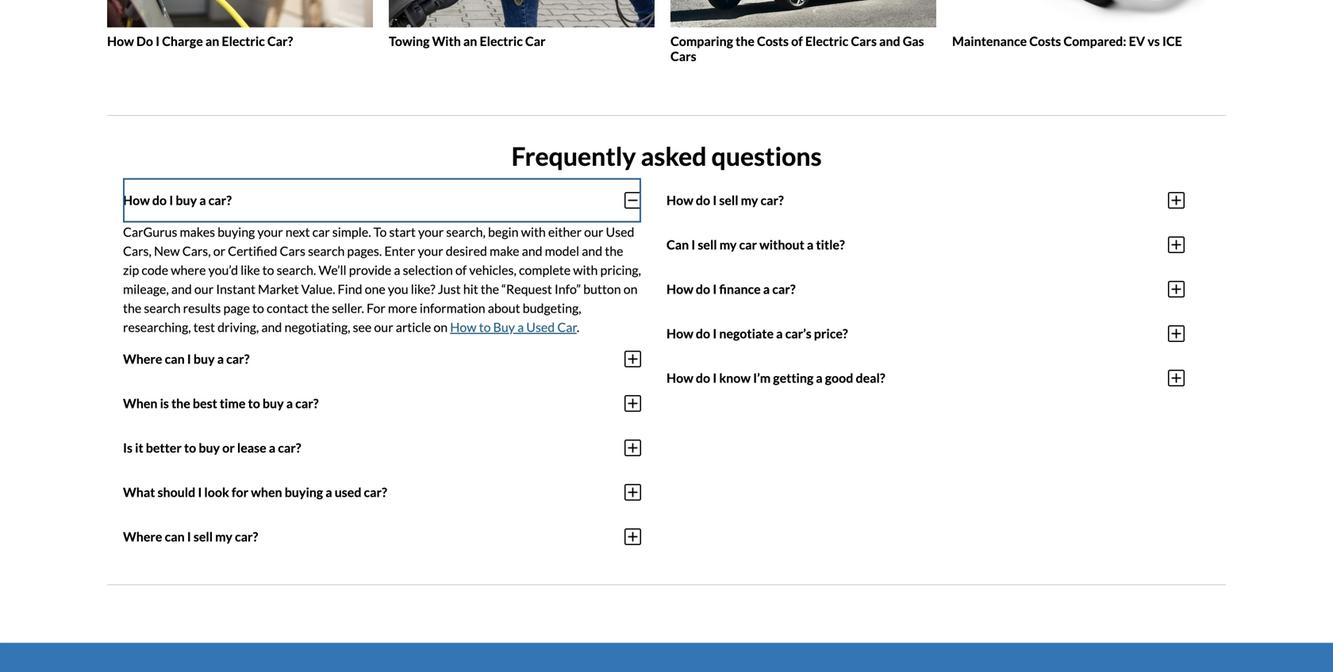 Task type: describe. For each thing, give the bounding box(es) containing it.
gas
[[903, 33, 925, 49]]

how do i finance a car? button
[[667, 267, 1185, 311]]

.
[[577, 319, 580, 335]]

a left 'used'
[[326, 485, 332, 500]]

or inside is it better to buy or lease a car? dropdown button
[[222, 440, 235, 456]]

0 horizontal spatial search
[[144, 300, 181, 316]]

asked
[[641, 141, 707, 171]]

i right can
[[692, 237, 696, 253]]

a right 'lease'
[[269, 440, 276, 456]]

questions
[[712, 141, 822, 171]]

0 horizontal spatial with
[[521, 224, 546, 240]]

how do i charge an electric car?
[[107, 33, 293, 49]]

see
[[353, 319, 372, 335]]

towing with an electric car
[[389, 33, 546, 49]]

look
[[204, 485, 229, 500]]

can for buy
[[165, 351, 185, 367]]

you
[[388, 281, 409, 297]]

cargurus
[[123, 224, 177, 240]]

1 horizontal spatial my
[[720, 237, 737, 253]]

certified
[[228, 243, 277, 259]]

ev
[[1129, 33, 1146, 49]]

how do i know i'm getting a good deal? button
[[667, 356, 1185, 400]]

when is the best time to buy a car?
[[123, 396, 319, 411]]

title?
[[816, 237, 845, 253]]

1 an from the left
[[206, 33, 219, 49]]

buy
[[493, 319, 515, 335]]

how do i know i'm getting a good deal?
[[667, 370, 886, 386]]

market
[[258, 281, 299, 297]]

do
[[137, 33, 153, 49]]

is it better to buy or lease a car? button
[[123, 426, 642, 470]]

comparing the costs of electric cars and gas cars
[[671, 33, 925, 64]]

maintenance costs compared: ev vs ice image
[[953, 0, 1219, 27]]

simple.
[[332, 224, 371, 240]]

next
[[286, 224, 310, 240]]

a left car's
[[777, 326, 783, 341]]

car inside "cargurus makes buying your next car simple. to start your search, begin with either our used cars, new cars, or certified cars search pages. enter your desired make and model and the zip code where you'd like to search. we'll provide a selection of vehicles, complete with pricing, mileage, and our instant market value. find one you like? just hit the "request info" button on the search results page to contact the seller. for more information about budgeting, researching, test driving, and negotiating, see our article on"
[[313, 224, 330, 240]]

maintenance
[[953, 33, 1028, 49]]

search,
[[446, 224, 486, 240]]

and inside comparing the costs of electric cars and gas cars
[[880, 33, 901, 49]]

charge
[[162, 33, 203, 49]]

where can i buy a car? button
[[123, 337, 642, 381]]

code
[[142, 262, 168, 278]]

how to buy a used car .
[[450, 319, 580, 335]]

know
[[720, 370, 751, 386]]

value.
[[301, 281, 335, 297]]

how for how do i finance a car?
[[667, 282, 694, 297]]

buying inside "cargurus makes buying your next car simple. to start your search, begin with either our used cars, new cars, or certified cars search pages. enter your desired make and model and the zip code where you'd like to search. we'll provide a selection of vehicles, complete with pricing, mileage, and our instant market value. find one you like? just hit the "request info" button on the search results page to contact the seller. for more information about budgeting, researching, test driving, and negotiating, see our article on"
[[218, 224, 255, 240]]

how do i charge an electric car? link
[[107, 0, 373, 49]]

0 horizontal spatial used
[[527, 319, 555, 335]]

when is the best time to buy a car? button
[[123, 381, 642, 426]]

better
[[146, 440, 182, 456]]

you'd
[[209, 262, 238, 278]]

to right page
[[253, 300, 264, 316]]

the down the 'mileage,'
[[123, 300, 142, 316]]

how do i negotiate a car's price? button
[[667, 311, 1185, 356]]

how for how do i negotiate a car's price?
[[667, 326, 694, 341]]

just
[[438, 281, 461, 297]]

car? right the finance at the top right of page
[[773, 282, 796, 297]]

good
[[826, 370, 854, 386]]

a right buy
[[518, 319, 524, 335]]

and down contact
[[262, 319, 282, 335]]

car inside can i sell my car without a title? dropdown button
[[740, 237, 757, 253]]

model
[[545, 243, 580, 259]]

driving,
[[218, 319, 259, 335]]

can for sell
[[165, 529, 185, 545]]

vehicles,
[[469, 262, 517, 278]]

car's
[[786, 326, 812, 341]]

where can i sell my car? button
[[123, 515, 642, 559]]

negotiate
[[720, 326, 774, 341]]

car? up makes
[[209, 193, 232, 208]]

ice
[[1163, 33, 1183, 49]]

towing with an electric car image
[[389, 0, 655, 27]]

can i sell my car without a title?
[[667, 237, 845, 253]]

do for finance
[[696, 282, 711, 297]]

do for sell
[[696, 193, 711, 208]]

instant
[[216, 281, 256, 297]]

car? down for at the left bottom
[[235, 529, 258, 545]]

car? inside dropdown button
[[226, 351, 250, 367]]

more
[[388, 300, 417, 316]]

i for how do i buy a car?
[[169, 193, 173, 208]]

what
[[123, 485, 155, 500]]

how do i buy a car? button
[[123, 178, 642, 223]]

like
[[241, 262, 260, 278]]

to left buy
[[479, 319, 491, 335]]

vs
[[1148, 33, 1161, 49]]

makes
[[180, 224, 215, 240]]

0 vertical spatial our
[[584, 224, 604, 240]]

how do i buy a car?
[[123, 193, 232, 208]]

how do i charge an electric car? image
[[107, 0, 373, 27]]

button
[[584, 281, 621, 297]]

selection
[[403, 262, 453, 278]]

the right hit
[[481, 281, 499, 297]]

to right better
[[184, 440, 196, 456]]

what should i look for when buying a used car?
[[123, 485, 387, 500]]

0 vertical spatial on
[[624, 281, 638, 297]]

test
[[194, 319, 215, 335]]

enter
[[385, 243, 416, 259]]

a right the time
[[286, 396, 293, 411]]

my for where can i sell my car?
[[215, 529, 233, 545]]

plus square image for how do i negotiate a car's price?
[[1169, 324, 1185, 343]]

one
[[365, 281, 386, 297]]

a right the finance at the top right of page
[[764, 282, 770, 297]]

find
[[338, 281, 362, 297]]

where for where can i sell my car?
[[123, 529, 162, 545]]

and right model
[[582, 243, 603, 259]]

cars inside "cargurus makes buying your next car simple. to start your search, begin with either our used cars, new cars, or certified cars search pages. enter your desired make and model and the zip code where you'd like to search. we'll provide a selection of vehicles, complete with pricing, mileage, and our instant market value. find one you like? just hit the "request info" button on the search results page to contact the seller. for more information about budgeting, researching, test driving, and negotiating, see our article on"
[[280, 243, 306, 259]]

1 horizontal spatial cars
[[671, 49, 697, 64]]

article
[[396, 319, 431, 335]]

to
[[374, 224, 387, 240]]

1 vertical spatial car
[[558, 319, 577, 335]]

how for how do i sell my car?
[[667, 193, 694, 208]]

and up complete
[[522, 243, 543, 259]]

can
[[667, 237, 689, 253]]

car? right 'used'
[[364, 485, 387, 500]]

best
[[193, 396, 217, 411]]

plus square image for how do i sell my car?
[[1169, 191, 1185, 210]]

do for buy
[[152, 193, 167, 208]]

how to buy a used car link
[[450, 319, 577, 335]]

and down 'where'
[[171, 281, 192, 297]]

2 horizontal spatial cars
[[851, 33, 877, 49]]

plus square image for is it better to buy or lease a car?
[[625, 439, 642, 458]]

towing with an electric car link
[[389, 0, 655, 49]]

compared:
[[1064, 33, 1127, 49]]

your up certified
[[258, 224, 283, 240]]

minus square image
[[625, 191, 642, 210]]

either
[[549, 224, 582, 240]]



Task type: vqa. For each thing, say whether or not it's contained in the screenshot.
the Bellevue to the bottom
no



Task type: locate. For each thing, give the bounding box(es) containing it.
1 vertical spatial where
[[123, 529, 162, 545]]

2 horizontal spatial my
[[741, 193, 759, 208]]

0 vertical spatial plus square image
[[1169, 191, 1185, 210]]

like?
[[411, 281, 436, 297]]

2 vertical spatial our
[[374, 319, 394, 335]]

1 vertical spatial buying
[[285, 485, 323, 500]]

buy right the time
[[263, 396, 284, 411]]

my
[[741, 193, 759, 208], [720, 237, 737, 253], [215, 529, 233, 545]]

a left title?
[[807, 237, 814, 253]]

and left gas at the top
[[880, 33, 901, 49]]

0 horizontal spatial on
[[434, 319, 448, 335]]

how left negotiate
[[667, 326, 694, 341]]

2 vertical spatial plus square image
[[625, 394, 642, 413]]

1 costs from the left
[[757, 33, 789, 49]]

our down for
[[374, 319, 394, 335]]

our right either
[[584, 224, 604, 240]]

do
[[152, 193, 167, 208], [696, 193, 711, 208], [696, 282, 711, 297], [696, 326, 711, 341], [696, 370, 711, 386]]

comparing the costs of electric cars and gas cars link
[[671, 0, 937, 64]]

should
[[158, 485, 195, 500]]

1 horizontal spatial electric
[[480, 33, 523, 49]]

1 horizontal spatial of
[[792, 33, 803, 49]]

0 vertical spatial where
[[123, 351, 162, 367]]

1 can from the top
[[165, 351, 185, 367]]

costs down comparing the costs of electric cars and gas cars image
[[757, 33, 789, 49]]

page
[[223, 300, 250, 316]]

how up cargurus
[[123, 193, 150, 208]]

do for know
[[696, 370, 711, 386]]

your up selection
[[418, 243, 444, 259]]

car inside towing with an electric car link
[[526, 33, 546, 49]]

plus square image
[[1169, 191, 1185, 210], [1169, 235, 1185, 254], [625, 394, 642, 413]]

comparing
[[671, 33, 734, 49]]

deal?
[[856, 370, 886, 386]]

how for how do i buy a car?
[[123, 193, 150, 208]]

how do i sell my car?
[[667, 193, 784, 208]]

plus square image for when is the best time to buy a car?
[[625, 394, 642, 413]]

1 vertical spatial search
[[144, 300, 181, 316]]

how left know on the bottom of page
[[667, 370, 694, 386]]

about
[[488, 300, 521, 316]]

1 vertical spatial used
[[527, 319, 555, 335]]

plus square image
[[1169, 280, 1185, 299], [1169, 324, 1185, 343], [625, 350, 642, 369], [1169, 369, 1185, 388], [625, 439, 642, 458], [625, 483, 642, 502], [625, 527, 642, 546]]

or inside "cargurus makes buying your next car simple. to start your search, begin with either our used cars, new cars, or certified cars search pages. enter your desired make and model and the zip code where you'd like to search. we'll provide a selection of vehicles, complete with pricing, mileage, and our instant market value. find one you like? just hit the "request info" button on the search results page to contact the seller. for more information about budgeting, researching, test driving, and negotiating, see our article on"
[[213, 243, 226, 259]]

electric down towing with an electric car "image"
[[480, 33, 523, 49]]

buy up makes
[[176, 193, 197, 208]]

0 horizontal spatial an
[[206, 33, 219, 49]]

car
[[313, 224, 330, 240], [740, 237, 757, 253]]

1 vertical spatial sell
[[698, 237, 717, 253]]

with
[[432, 33, 461, 49]]

how do i sell my car? button
[[667, 178, 1185, 223]]

an right charge
[[206, 33, 219, 49]]

1 horizontal spatial search
[[308, 243, 345, 259]]

plus square image inside when is the best time to buy a car? dropdown button
[[625, 394, 642, 413]]

the
[[736, 33, 755, 49], [605, 243, 624, 259], [481, 281, 499, 297], [123, 300, 142, 316], [311, 300, 330, 316], [171, 396, 190, 411]]

plus square image for can i sell my car without a title?
[[1169, 235, 1185, 254]]

my down how do i sell my car?
[[720, 237, 737, 253]]

can down should
[[165, 529, 185, 545]]

0 horizontal spatial of
[[456, 262, 467, 278]]

the inside dropdown button
[[171, 396, 190, 411]]

of
[[792, 33, 803, 49], [456, 262, 467, 278]]

1 horizontal spatial our
[[374, 319, 394, 335]]

car? down questions
[[761, 193, 784, 208]]

used down budgeting,
[[527, 319, 555, 335]]

i for how do i charge an electric car?
[[156, 33, 160, 49]]

for
[[232, 485, 249, 500]]

info"
[[555, 281, 581, 297]]

start
[[389, 224, 416, 240]]

plus square image for where can i sell my car?
[[625, 527, 642, 546]]

how do i finance a car?
[[667, 282, 796, 297]]

1 horizontal spatial cars,
[[182, 243, 211, 259]]

0 horizontal spatial buying
[[218, 224, 255, 240]]

a inside dropdown button
[[217, 351, 224, 367]]

plus square image inside where can i buy a car? dropdown button
[[625, 350, 642, 369]]

i up can i sell my car without a title?
[[713, 193, 717, 208]]

without
[[760, 237, 805, 253]]

the right is
[[171, 396, 190, 411]]

0 horizontal spatial car
[[313, 224, 330, 240]]

buy inside dropdown button
[[194, 351, 215, 367]]

where can i sell my car?
[[123, 529, 258, 545]]

your right start
[[418, 224, 444, 240]]

1 horizontal spatial car
[[558, 319, 577, 335]]

1 vertical spatial plus square image
[[1169, 235, 1185, 254]]

1 horizontal spatial car
[[740, 237, 757, 253]]

i inside dropdown button
[[187, 351, 191, 367]]

1 horizontal spatial buying
[[285, 485, 323, 500]]

car? down driving,
[[226, 351, 250, 367]]

seller.
[[332, 300, 364, 316]]

0 vertical spatial used
[[606, 224, 635, 240]]

electric down comparing the costs of electric cars and gas cars image
[[806, 33, 849, 49]]

sell for how do i sell my car?
[[720, 193, 739, 208]]

2 electric from the left
[[480, 33, 523, 49]]

1 vertical spatial with
[[573, 262, 598, 278]]

2 cars, from the left
[[182, 243, 211, 259]]

1 vertical spatial our
[[194, 281, 214, 297]]

plus square image inside where can i sell my car? dropdown button
[[625, 527, 642, 546]]

to right like
[[263, 262, 274, 278]]

1 cars, from the left
[[123, 243, 152, 259]]

a down driving,
[[217, 351, 224, 367]]

buying up certified
[[218, 224, 255, 240]]

we'll
[[319, 262, 347, 278]]

0 horizontal spatial costs
[[757, 33, 789, 49]]

can inside dropdown button
[[165, 529, 185, 545]]

i up cargurus
[[169, 193, 173, 208]]

0 horizontal spatial cars,
[[123, 243, 152, 259]]

plus square image inside is it better to buy or lease a car? dropdown button
[[625, 439, 642, 458]]

do left know on the bottom of page
[[696, 370, 711, 386]]

do left the finance at the top right of page
[[696, 282, 711, 297]]

0 horizontal spatial electric
[[222, 33, 265, 49]]

1 where from the top
[[123, 351, 162, 367]]

zip
[[123, 262, 139, 278]]

i for how do i negotiate a car's price?
[[713, 326, 717, 341]]

of down desired
[[456, 262, 467, 278]]

begin
[[488, 224, 519, 240]]

results
[[183, 300, 221, 316]]

0 vertical spatial buying
[[218, 224, 255, 240]]

towing
[[389, 33, 430, 49]]

of inside comparing the costs of electric cars and gas cars
[[792, 33, 803, 49]]

how for how to buy a used car .
[[450, 319, 477, 335]]

car?
[[267, 33, 293, 49]]

1 horizontal spatial used
[[606, 224, 635, 240]]

or up 'you'd'
[[213, 243, 226, 259]]

of inside "cargurus makes buying your next car simple. to start your search, begin with either our used cars, new cars, or certified cars search pages. enter your desired make and model and the zip code where you'd like to search. we'll provide a selection of vehicles, complete with pricing, mileage, and our instant market value. find one you like? just hit the "request info" button on the search results page to contact the seller. for more information about budgeting, researching, test driving, and negotiating, see our article on"
[[456, 262, 467, 278]]

i left look
[[198, 485, 202, 500]]

plus square image inside how do i negotiate a car's price? dropdown button
[[1169, 324, 1185, 343]]

how up can
[[667, 193, 694, 208]]

0 vertical spatial of
[[792, 33, 803, 49]]

i for where can i buy a car?
[[187, 351, 191, 367]]

on down pricing,
[[624, 281, 638, 297]]

1 horizontal spatial on
[[624, 281, 638, 297]]

do down the asked
[[696, 193, 711, 208]]

plus square image inside how do i finance a car? dropdown button
[[1169, 280, 1185, 299]]

the down value.
[[311, 300, 330, 316]]

plus square image for how do i know i'm getting a good deal?
[[1169, 369, 1185, 388]]

used inside "cargurus makes buying your next car simple. to start your search, begin with either our used cars, new cars, or certified cars search pages. enter your desired make and model and the zip code where you'd like to search. we'll provide a selection of vehicles, complete with pricing, mileage, and our instant market value. find one you like? just hit the "request info" button on the search results page to contact the seller. for more information about budgeting, researching, test driving, and negotiating, see our article on"
[[606, 224, 635, 240]]

search up we'll
[[308, 243, 345, 259]]

frequently asked questions
[[512, 141, 822, 171]]

1 vertical spatial can
[[165, 529, 185, 545]]

2 horizontal spatial sell
[[720, 193, 739, 208]]

complete
[[519, 262, 571, 278]]

used
[[335, 485, 362, 500]]

is
[[160, 396, 169, 411]]

how down can
[[667, 282, 694, 297]]

plus square image for how do i finance a car?
[[1169, 280, 1185, 299]]

with
[[521, 224, 546, 240], [573, 262, 598, 278]]

1 horizontal spatial sell
[[698, 237, 717, 253]]

1 horizontal spatial an
[[464, 33, 477, 49]]

how left 'do'
[[107, 33, 134, 49]]

information
[[420, 300, 486, 316]]

to right the time
[[248, 396, 260, 411]]

car? right 'lease'
[[278, 440, 301, 456]]

the up pricing,
[[605, 243, 624, 259]]

i left know on the bottom of page
[[713, 370, 717, 386]]

2 where from the top
[[123, 529, 162, 545]]

2 an from the left
[[464, 33, 477, 49]]

buy down test at top
[[194, 351, 215, 367]]

where inside where can i sell my car? dropdown button
[[123, 529, 162, 545]]

where
[[123, 351, 162, 367], [123, 529, 162, 545]]

on
[[624, 281, 638, 297], [434, 319, 448, 335]]

plus square image for what should i look for when buying a used car?
[[625, 483, 642, 502]]

my for how do i sell my car?
[[741, 193, 759, 208]]

our
[[584, 224, 604, 240], [194, 281, 214, 297], [374, 319, 394, 335]]

0 horizontal spatial sell
[[194, 529, 213, 545]]

on down information
[[434, 319, 448, 335]]

an right with
[[464, 33, 477, 49]]

2 costs from the left
[[1030, 33, 1062, 49]]

our up results
[[194, 281, 214, 297]]

negotiating,
[[285, 319, 351, 335]]

is it better to buy or lease a car?
[[123, 440, 301, 456]]

sell right can
[[698, 237, 717, 253]]

1 horizontal spatial with
[[573, 262, 598, 278]]

how for how do i charge an electric car?
[[107, 33, 134, 49]]

i down researching,
[[187, 351, 191, 367]]

or left 'lease'
[[222, 440, 235, 456]]

car
[[526, 33, 546, 49], [558, 319, 577, 335]]

sell down look
[[194, 529, 213, 545]]

do for negotiate
[[696, 326, 711, 341]]

search.
[[277, 262, 316, 278]]

0 horizontal spatial cars
[[280, 243, 306, 259]]

i'm
[[754, 370, 771, 386]]

0 horizontal spatial car
[[526, 33, 546, 49]]

maintenance costs compared: ev vs ice link
[[953, 0, 1219, 49]]

electric down how do i charge an electric car? image
[[222, 33, 265, 49]]

plus square image inside how do i know i'm getting a good deal? dropdown button
[[1169, 369, 1185, 388]]

0 vertical spatial can
[[165, 351, 185, 367]]

a left good
[[816, 370, 823, 386]]

do left negotiate
[[696, 326, 711, 341]]

when
[[251, 485, 282, 500]]

1 vertical spatial my
[[720, 237, 737, 253]]

1 vertical spatial or
[[222, 440, 235, 456]]

hit
[[463, 281, 478, 297]]

car down budgeting,
[[558, 319, 577, 335]]

i for how do i know i'm getting a good deal?
[[713, 370, 717, 386]]

of down comparing the costs of electric cars and gas cars image
[[792, 33, 803, 49]]

time
[[220, 396, 246, 411]]

2 can from the top
[[165, 529, 185, 545]]

1 horizontal spatial costs
[[1030, 33, 1062, 49]]

sell for where can i sell my car?
[[194, 529, 213, 545]]

cargurus makes buying your next car simple. to start your search, begin with either our used cars, new cars, or certified cars search pages. enter your desired make and model and the zip code where you'd like to search. we'll provide a selection of vehicles, complete with pricing, mileage, and our instant market value. find one you like? just hit the "request info" button on the search results page to contact the seller. for more information about budgeting, researching, test driving, and negotiating, see our article on
[[123, 224, 641, 335]]

0 vertical spatial or
[[213, 243, 226, 259]]

car? right the time
[[295, 396, 319, 411]]

can i sell my car without a title? button
[[667, 223, 1185, 267]]

car down towing with an electric car "image"
[[526, 33, 546, 49]]

maintenance costs compared: ev vs ice
[[953, 33, 1183, 49]]

0 vertical spatial search
[[308, 243, 345, 259]]

how for how do i know i'm getting a good deal?
[[667, 370, 694, 386]]

cars, up zip
[[123, 243, 152, 259]]

0 vertical spatial with
[[521, 224, 546, 240]]

a inside "cargurus makes buying your next car simple. to start your search, begin with either our used cars, new cars, or certified cars search pages. enter your desired make and model and the zip code where you'd like to search. we'll provide a selection of vehicles, complete with pricing, mileage, and our instant market value. find one you like? just hit the "request info" button on the search results page to contact the seller. for more information about budgeting, researching, test driving, and negotiating, see our article on"
[[394, 262, 401, 278]]

1 vertical spatial on
[[434, 319, 448, 335]]

i for what should i look for when buying a used car?
[[198, 485, 202, 500]]

0 horizontal spatial my
[[215, 529, 233, 545]]

2 horizontal spatial our
[[584, 224, 604, 240]]

to
[[263, 262, 274, 278], [253, 300, 264, 316], [479, 319, 491, 335], [248, 396, 260, 411], [184, 440, 196, 456]]

price?
[[814, 326, 848, 341]]

plus square image for where can i buy a car?
[[625, 350, 642, 369]]

buy left 'lease'
[[199, 440, 220, 456]]

cars, down makes
[[182, 243, 211, 259]]

used down minus square icon
[[606, 224, 635, 240]]

buying inside what should i look for when buying a used car? dropdown button
[[285, 485, 323, 500]]

used
[[606, 224, 635, 240], [527, 319, 555, 335]]

with up button
[[573, 262, 598, 278]]

i for how do i finance a car?
[[713, 282, 717, 297]]

do up cargurus
[[152, 193, 167, 208]]

car right next
[[313, 224, 330, 240]]

i left negotiate
[[713, 326, 717, 341]]

the right comparing
[[736, 33, 755, 49]]

make
[[490, 243, 520, 259]]

i down should
[[187, 529, 191, 545]]

plus square image inside can i sell my car without a title? dropdown button
[[1169, 235, 1185, 254]]

2 vertical spatial sell
[[194, 529, 213, 545]]

a up you
[[394, 262, 401, 278]]

2 vertical spatial my
[[215, 529, 233, 545]]

plus square image inside what should i look for when buying a used car? dropdown button
[[625, 483, 642, 502]]

my up can i sell my car without a title?
[[741, 193, 759, 208]]

costs down maintenance costs compared: ev vs ice image
[[1030, 33, 1062, 49]]

1 electric from the left
[[222, 33, 265, 49]]

0 vertical spatial car
[[526, 33, 546, 49]]

provide
[[349, 262, 392, 278]]

pricing,
[[601, 262, 641, 278]]

cars,
[[123, 243, 152, 259], [182, 243, 211, 259]]

buying right when
[[285, 485, 323, 500]]

i left the finance at the top right of page
[[713, 282, 717, 297]]

where down researching,
[[123, 351, 162, 367]]

i for where can i sell my car?
[[187, 529, 191, 545]]

where down what
[[123, 529, 162, 545]]

mileage,
[[123, 281, 169, 297]]

i for how do i sell my car?
[[713, 193, 717, 208]]

where for where can i buy a car?
[[123, 351, 162, 367]]

costs inside comparing the costs of electric cars and gas cars
[[757, 33, 789, 49]]

my down look
[[215, 529, 233, 545]]

a up makes
[[199, 193, 206, 208]]

finance
[[720, 282, 761, 297]]

0 horizontal spatial our
[[194, 281, 214, 297]]

0 vertical spatial sell
[[720, 193, 739, 208]]

the inside comparing the costs of electric cars and gas cars
[[736, 33, 755, 49]]

car left without at right
[[740, 237, 757, 253]]

plus square image inside how do i sell my car? dropdown button
[[1169, 191, 1185, 210]]

how down information
[[450, 319, 477, 335]]

i
[[156, 33, 160, 49], [169, 193, 173, 208], [713, 193, 717, 208], [692, 237, 696, 253], [713, 282, 717, 297], [713, 326, 717, 341], [187, 351, 191, 367], [713, 370, 717, 386], [198, 485, 202, 500], [187, 529, 191, 545]]

search up researching,
[[144, 300, 181, 316]]

electric inside comparing the costs of electric cars and gas cars
[[806, 33, 849, 49]]

3 electric from the left
[[806, 33, 849, 49]]

can inside dropdown button
[[165, 351, 185, 367]]

1 vertical spatial of
[[456, 262, 467, 278]]

costs
[[757, 33, 789, 49], [1030, 33, 1062, 49]]

comparing the costs of electric cars and gas cars image
[[671, 0, 937, 27]]

where inside where can i buy a car? dropdown button
[[123, 351, 162, 367]]

0 vertical spatial my
[[741, 193, 759, 208]]

for
[[367, 300, 386, 316]]

it
[[135, 440, 143, 456]]

2 horizontal spatial electric
[[806, 33, 849, 49]]



